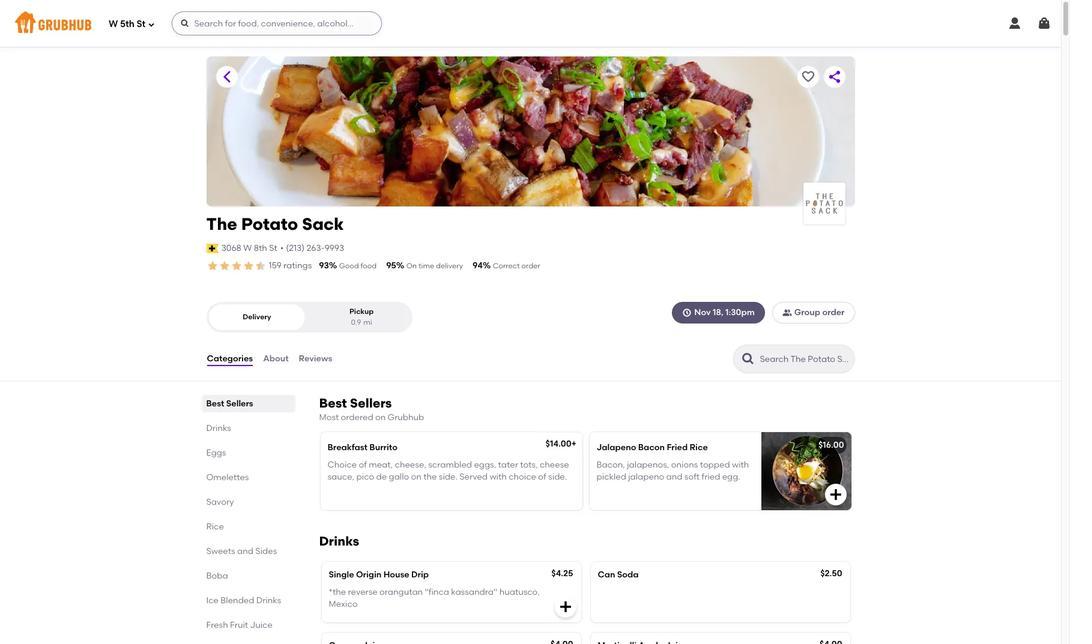 Task type: locate. For each thing, give the bounding box(es) containing it.
0.9
[[351, 318, 361, 327]]

drinks up single
[[319, 534, 359, 549]]

of down cheese
[[539, 472, 547, 483]]

order
[[522, 262, 541, 270], [823, 308, 845, 318]]

st left •
[[269, 243, 278, 253]]

categories button
[[206, 338, 254, 381]]

0 vertical spatial order
[[522, 262, 541, 270]]

sellers inside best sellers most ordered on grubhub
[[350, 396, 392, 411]]

fresh fruit juice tab
[[206, 620, 291, 632]]

1 horizontal spatial w
[[244, 243, 252, 253]]

1 vertical spatial on
[[411, 472, 422, 483]]

1 horizontal spatial and
[[667, 472, 683, 483]]

2 vertical spatial drinks
[[257, 596, 281, 606]]

choice
[[328, 460, 357, 470]]

with up egg.
[[733, 460, 750, 470]]

of up pico
[[359, 460, 367, 470]]

1 vertical spatial svg image
[[829, 488, 843, 503]]

(213) 263-9993 button
[[286, 243, 344, 255]]

$14.00
[[546, 440, 572, 450]]

sellers up ordered
[[350, 396, 392, 411]]

0 horizontal spatial with
[[490, 472, 507, 483]]

svg image
[[148, 21, 155, 28], [829, 488, 843, 503]]

caret left icon image
[[220, 70, 234, 84]]

0 vertical spatial svg image
[[148, 21, 155, 28]]

2 horizontal spatial drinks
[[319, 534, 359, 549]]

1 horizontal spatial on
[[411, 472, 422, 483]]

sack
[[302, 214, 344, 234]]

best sellers
[[206, 399, 253, 409]]

0 horizontal spatial rice
[[206, 522, 224, 532]]

8th
[[254, 243, 267, 253]]

1:30pm
[[726, 308, 755, 318]]

• (213) 263-9993
[[281, 243, 344, 253]]

1 vertical spatial and
[[237, 547, 254, 557]]

1 horizontal spatial rice
[[690, 443, 708, 453]]

svg image right 5th
[[148, 21, 155, 28]]

best sellers tab
[[206, 398, 291, 411]]

0 vertical spatial and
[[667, 472, 683, 483]]

0 horizontal spatial side.
[[439, 472, 458, 483]]

Search for food, convenience, alcohol... search field
[[172, 11, 382, 35]]

ice
[[206, 596, 219, 606]]

egg.
[[723, 472, 741, 483]]

rice tab
[[206, 521, 291, 534]]

svg image down "$16.00"
[[829, 488, 843, 503]]

scrambled
[[429, 460, 472, 470]]

eggs,
[[474, 460, 497, 470]]

best
[[319, 396, 347, 411], [206, 399, 224, 409]]

jalapeno
[[629, 472, 665, 483]]

$16.00
[[819, 441, 845, 451]]

0 horizontal spatial sellers
[[226, 399, 253, 409]]

correct
[[493, 262, 520, 270]]

1 horizontal spatial order
[[823, 308, 845, 318]]

fruit
[[230, 621, 248, 631]]

can soda
[[598, 571, 639, 581]]

best up most
[[319, 396, 347, 411]]

0 vertical spatial on
[[376, 413, 386, 423]]

0 vertical spatial with
[[733, 460, 750, 470]]

soda
[[618, 571, 639, 581]]

sweets and sides tab
[[206, 546, 291, 558]]

3068
[[222, 243, 242, 253]]

drinks up eggs
[[206, 424, 231, 434]]

and inside bacon, jalapenos, onions topped with pickled jalapeno and soft fried egg.
[[667, 472, 683, 483]]

star icon image
[[206, 260, 218, 272], [218, 260, 230, 272], [230, 260, 242, 272], [242, 260, 255, 272], [255, 260, 267, 272], [255, 260, 267, 272]]

with
[[733, 460, 750, 470], [490, 472, 507, 483]]

order for group order
[[823, 308, 845, 318]]

jalapeno
[[597, 443, 637, 453]]

and inside tab
[[237, 547, 254, 557]]

1 vertical spatial st
[[269, 243, 278, 253]]

side. down cheese
[[549, 472, 567, 483]]

nov 18, 1:30pm
[[695, 308, 755, 318]]

$4.25
[[552, 569, 574, 580]]

onions
[[672, 460, 699, 470]]

1 vertical spatial order
[[823, 308, 845, 318]]

with down tater in the left bottom of the page
[[490, 472, 507, 483]]

0 horizontal spatial on
[[376, 413, 386, 423]]

st right 5th
[[137, 18, 146, 29]]

save this restaurant image
[[801, 70, 816, 84]]

1 horizontal spatial side.
[[549, 472, 567, 483]]

w left 5th
[[109, 18, 118, 29]]

reviews button
[[298, 338, 333, 381]]

choice of meat, cheese, scrambled eggs, tater tots, cheese sauce, pico de gallo on the side. served with choice of side.
[[328, 460, 570, 483]]

sellers for best sellers most ordered on grubhub
[[350, 396, 392, 411]]

order right group
[[823, 308, 845, 318]]

sellers up drinks tab
[[226, 399, 253, 409]]

served
[[460, 472, 488, 483]]

de
[[377, 472, 387, 483]]

topped
[[701, 460, 731, 470]]

"finca
[[425, 588, 450, 598]]

fresh fruit juice
[[206, 621, 273, 631]]

on down cheese, on the bottom left of the page
[[411, 472, 422, 483]]

1 horizontal spatial st
[[269, 243, 278, 253]]

1 vertical spatial w
[[244, 243, 252, 253]]

w
[[109, 18, 118, 29], [244, 243, 252, 253]]

on
[[376, 413, 386, 423], [411, 472, 422, 483]]

breakfast burrito
[[328, 443, 398, 453]]

0 horizontal spatial and
[[237, 547, 254, 557]]

sides
[[256, 547, 277, 557]]

rice down "savory"
[[206, 522, 224, 532]]

share icon image
[[828, 70, 842, 84]]

w inside main navigation navigation
[[109, 18, 118, 29]]

1 horizontal spatial sellers
[[350, 396, 392, 411]]

159
[[269, 261, 282, 271]]

ratings
[[284, 261, 312, 271]]

ordered
[[341, 413, 374, 423]]

and down onions
[[667, 472, 683, 483]]

w inside button
[[244, 243, 252, 253]]

order for correct order
[[522, 262, 541, 270]]

reverse
[[348, 588, 378, 598]]

sellers inside tab
[[226, 399, 253, 409]]

1 vertical spatial with
[[490, 472, 507, 483]]

burrito
[[370, 443, 398, 453]]

pico
[[357, 472, 375, 483]]

categories
[[207, 354, 253, 364]]

sellers
[[350, 396, 392, 411], [226, 399, 253, 409]]

and left the sides
[[237, 547, 254, 557]]

svg image
[[1008, 16, 1023, 31], [1038, 16, 1052, 31], [181, 19, 190, 28], [683, 308, 692, 318], [559, 601, 573, 615]]

1 horizontal spatial best
[[319, 396, 347, 411]]

group order
[[795, 308, 845, 318]]

0 vertical spatial rice
[[690, 443, 708, 453]]

0 vertical spatial w
[[109, 18, 118, 29]]

159 ratings
[[269, 261, 312, 271]]

good food
[[339, 262, 377, 270]]

0 horizontal spatial w
[[109, 18, 118, 29]]

main navigation navigation
[[0, 0, 1062, 47]]

about
[[263, 354, 289, 364]]

order right correct
[[522, 262, 541, 270]]

with inside bacon, jalapenos, onions topped with pickled jalapeno and soft fried egg.
[[733, 460, 750, 470]]

w left 8th
[[244, 243, 252, 253]]

time
[[419, 262, 435, 270]]

0 horizontal spatial best
[[206, 399, 224, 409]]

0 horizontal spatial st
[[137, 18, 146, 29]]

1 vertical spatial drinks
[[319, 534, 359, 549]]

side. down scrambled
[[439, 472, 458, 483]]

best inside tab
[[206, 399, 224, 409]]

correct order
[[493, 262, 541, 270]]

1 horizontal spatial svg image
[[829, 488, 843, 503]]

0 horizontal spatial svg image
[[148, 21, 155, 28]]

0 horizontal spatial of
[[359, 460, 367, 470]]

cheese
[[540, 460, 570, 470]]

1 vertical spatial rice
[[206, 522, 224, 532]]

food
[[361, 262, 377, 270]]

option group
[[206, 302, 413, 333]]

rice right fried
[[690, 443, 708, 453]]

boba
[[206, 572, 228, 582]]

sauce,
[[328, 472, 355, 483]]

save this restaurant button
[[798, 66, 819, 88]]

drinks up juice
[[257, 596, 281, 606]]

order inside button
[[823, 308, 845, 318]]

choice
[[509, 472, 537, 483]]

st inside button
[[269, 243, 278, 253]]

on right ordered
[[376, 413, 386, 423]]

best up drinks tab
[[206, 399, 224, 409]]

0 vertical spatial drinks
[[206, 424, 231, 434]]

and
[[667, 472, 683, 483], [237, 547, 254, 557]]

on time delivery
[[407, 262, 463, 270]]

94
[[473, 261, 483, 271]]

0 vertical spatial st
[[137, 18, 146, 29]]

0 horizontal spatial order
[[522, 262, 541, 270]]

sweets
[[206, 547, 235, 557]]

1 horizontal spatial of
[[539, 472, 547, 483]]

with inside choice of meat, cheese, scrambled eggs, tater tots, cheese sauce, pico de gallo on the side. served with choice of side.
[[490, 472, 507, 483]]

best inside best sellers most ordered on grubhub
[[319, 396, 347, 411]]

jalapeno bacon fried rice
[[597, 443, 708, 453]]

svg image inside main navigation navigation
[[148, 21, 155, 28]]

1 horizontal spatial with
[[733, 460, 750, 470]]

side.
[[439, 472, 458, 483], [549, 472, 567, 483]]

1 horizontal spatial drinks
[[257, 596, 281, 606]]

huatusco,
[[500, 588, 540, 598]]

drip
[[412, 571, 429, 581]]



Task type: describe. For each thing, give the bounding box(es) containing it.
house
[[384, 571, 410, 581]]

0 vertical spatial of
[[359, 460, 367, 470]]

eggs tab
[[206, 447, 291, 460]]

single origin house drip
[[329, 571, 429, 581]]

(213)
[[286, 243, 305, 253]]

sweets and sides
[[206, 547, 277, 557]]

the
[[424, 472, 437, 483]]

gallo
[[389, 472, 409, 483]]

delivery
[[243, 313, 271, 322]]

1 vertical spatial of
[[539, 472, 547, 483]]

origin
[[356, 571, 382, 581]]

people icon image
[[783, 308, 793, 318]]

orangutan
[[380, 588, 423, 598]]

good
[[339, 262, 359, 270]]

st inside main navigation navigation
[[137, 18, 146, 29]]

soft
[[685, 472, 700, 483]]

eggs
[[206, 448, 226, 459]]

search icon image
[[741, 352, 756, 367]]

3068 w 8th st
[[222, 243, 278, 253]]

pickup
[[350, 308, 374, 316]]

fried
[[667, 443, 688, 453]]

mexico
[[329, 600, 358, 610]]

breakfast
[[328, 443, 368, 453]]

boba tab
[[206, 570, 291, 583]]

omelettes
[[206, 473, 249, 483]]

jalapeno bacon fried rice image
[[762, 433, 852, 511]]

w 5th st
[[109, 18, 146, 29]]

bacon, jalapenos, onions topped with pickled jalapeno and soft fried egg.
[[597, 460, 750, 483]]

kassandra"
[[452, 588, 498, 598]]

savory
[[206, 498, 234, 508]]

*the
[[329, 588, 346, 598]]

nov 18, 1:30pm button
[[673, 302, 766, 324]]

reviews
[[299, 354, 333, 364]]

about button
[[263, 338, 289, 381]]

on inside best sellers most ordered on grubhub
[[376, 413, 386, 423]]

potato
[[241, 214, 298, 234]]

tater
[[499, 460, 519, 470]]

pickled
[[597, 472, 627, 483]]

fresh
[[206, 621, 228, 631]]

$14.00 +
[[546, 440, 577, 450]]

best for best sellers
[[206, 399, 224, 409]]

nov
[[695, 308, 711, 318]]

cheese,
[[395, 460, 427, 470]]

pickup 0.9 mi
[[350, 308, 374, 327]]

group order button
[[773, 302, 855, 324]]

sellers for best sellers
[[226, 399, 253, 409]]

subscription pass image
[[206, 244, 219, 254]]

18,
[[713, 308, 724, 318]]

drinks tab
[[206, 423, 291, 435]]

best for best sellers most ordered on grubhub
[[319, 396, 347, 411]]

omelettes tab
[[206, 472, 291, 484]]

savory tab
[[206, 496, 291, 509]]

single
[[329, 571, 354, 581]]

tots,
[[521, 460, 538, 470]]

263-
[[307, 243, 325, 253]]

*the reverse orangutan  "finca kassandra"   huatusco, mexico
[[329, 588, 540, 610]]

bacon
[[639, 443, 665, 453]]

0 horizontal spatial drinks
[[206, 424, 231, 434]]

option group containing pickup
[[206, 302, 413, 333]]

bacon,
[[597, 460, 626, 470]]

2 side. from the left
[[549, 472, 567, 483]]

1 side. from the left
[[439, 472, 458, 483]]

svg image inside the nov 18, 1:30pm "button"
[[683, 308, 692, 318]]

•
[[281, 243, 284, 253]]

ice blended drinks
[[206, 596, 281, 606]]

Search The Potato Sack search field
[[759, 354, 851, 365]]

rice inside tab
[[206, 522, 224, 532]]

jalapenos,
[[628, 460, 670, 470]]

93
[[319, 261, 329, 271]]

the
[[206, 214, 237, 234]]

grubhub
[[388, 413, 424, 423]]

the potato sack
[[206, 214, 344, 234]]

ice blended drinks tab
[[206, 595, 291, 608]]

juice
[[250, 621, 273, 631]]

group
[[795, 308, 821, 318]]

5th
[[120, 18, 135, 29]]

mi
[[364, 318, 372, 327]]

blended
[[221, 596, 254, 606]]

the potato sack logo image
[[804, 183, 846, 225]]

fried
[[702, 472, 721, 483]]

best sellers most ordered on grubhub
[[319, 396, 424, 423]]

on inside choice of meat, cheese, scrambled eggs, tater tots, cheese sauce, pico de gallo on the side. served with choice of side.
[[411, 472, 422, 483]]

can
[[598, 571, 616, 581]]

95
[[387, 261, 396, 271]]

3068 w 8th st button
[[221, 242, 278, 255]]



Task type: vqa. For each thing, say whether or not it's contained in the screenshot.
in
no



